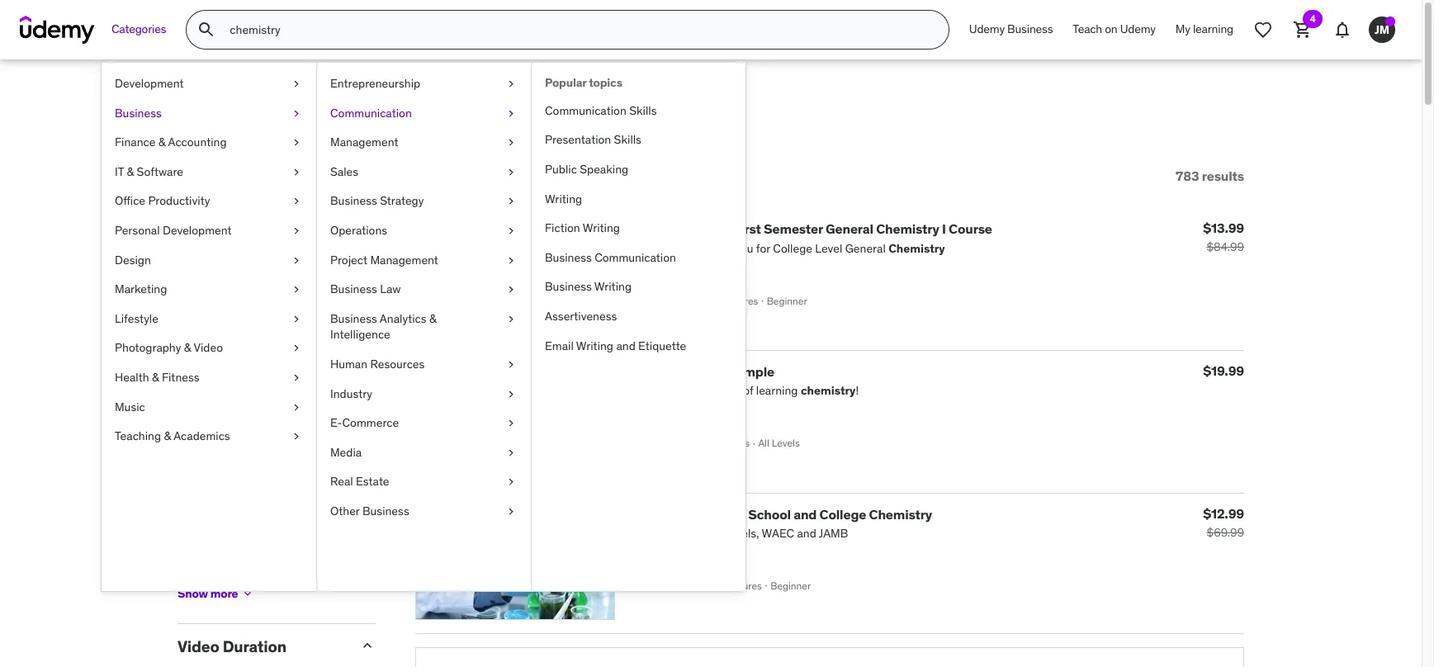 Task type: vqa. For each thing, say whether or not it's contained in the screenshot.
rightmost "More"
no



Task type: describe. For each thing, give the bounding box(es) containing it.
sales link
[[317, 158, 531, 187]]

office productivity link
[[102, 187, 316, 216]]

& for health & fitness
[[152, 370, 159, 385]]

etiquette
[[639, 338, 687, 353]]

business for business
[[115, 105, 162, 120]]

& for teaching & academics
[[164, 429, 171, 444]]

teaching
[[115, 429, 161, 444]]

operations
[[330, 223, 388, 238]]

4.5
[[259, 281, 275, 296]]

semester
[[764, 221, 823, 237]]

writing link
[[532, 185, 746, 214]]

finance
[[115, 135, 156, 150]]

intelligence
[[330, 327, 391, 342]]

Search for anything text field
[[227, 16, 929, 44]]

& for finance & accounting
[[158, 135, 166, 150]]

1 horizontal spatial and
[[794, 506, 817, 523]]

xsmall image for communication
[[505, 105, 518, 122]]

business down estate
[[363, 504, 410, 519]]

wishlist image
[[1254, 20, 1274, 40]]

teaching & academics link
[[102, 422, 316, 452]]

(272)
[[307, 281, 334, 296]]

business left teach
[[1008, 22, 1054, 37]]

photography & video link
[[102, 334, 316, 363]]

2 udemy from the left
[[1121, 22, 1156, 37]]

results for 783 results for "chemistry"
[[231, 97, 316, 131]]

xsmall image for business law
[[505, 282, 518, 298]]

finance & accounting link
[[102, 128, 316, 158]]

marketing
[[115, 282, 167, 297]]

k's
[[649, 221, 668, 237]]

(541)
[[307, 340, 331, 355]]

(464)
[[308, 310, 334, 325]]

$12.99
[[1204, 505, 1245, 522]]

operations link
[[317, 216, 531, 246]]

0 vertical spatial complete
[[671, 221, 731, 237]]

email
[[545, 338, 574, 353]]

show
[[178, 587, 208, 601]]

shopping cart with 4 items image
[[1294, 20, 1314, 40]]

$13.99
[[1204, 220, 1245, 237]]

communication skills link
[[532, 96, 746, 126]]

communication for communication
[[330, 105, 412, 120]]

$13.99 $84.99
[[1204, 220, 1245, 255]]

$19.99
[[1204, 363, 1245, 379]]

xsmall image for marketing
[[290, 282, 303, 298]]

xsmall image for entrepreneurship
[[505, 76, 518, 92]]

3.5
[[259, 340, 275, 355]]

on
[[1106, 22, 1118, 37]]

0 vertical spatial video
[[194, 341, 223, 356]]

chemistry made simple link
[[629, 363, 775, 380]]

xsmall image for finance & accounting
[[290, 135, 303, 151]]

& inside business analytics & intelligence
[[430, 311, 437, 326]]

video duration button
[[178, 637, 346, 657]]

& for photography & video
[[184, 341, 191, 356]]

xsmall image for health & fitness
[[290, 370, 303, 386]]

& for 4.0 & up (464)
[[278, 310, 285, 325]]

show more button
[[178, 578, 255, 611]]

xsmall image for media
[[505, 445, 518, 461]]

writing up fiction in the top left of the page
[[545, 191, 583, 206]]

business for business analytics & intelligence
[[330, 311, 377, 326]]

3.0
[[259, 369, 275, 384]]

academics
[[174, 429, 230, 444]]

fitness
[[162, 370, 200, 385]]

public speaking link
[[532, 155, 746, 185]]

up for (571)
[[288, 369, 301, 384]]

udemy image
[[20, 16, 95, 44]]

xsmall image for design
[[290, 252, 303, 269]]

software
[[137, 164, 183, 179]]

resources
[[370, 357, 425, 372]]

other
[[330, 504, 360, 519]]

business for business law
[[330, 282, 377, 297]]

other business link
[[317, 497, 531, 527]]

business communication link
[[532, 244, 746, 273]]

ratings button
[[178, 235, 346, 255]]

business writing link
[[532, 273, 746, 302]]

presentation skills
[[545, 133, 642, 147]]

marketing link
[[102, 275, 316, 305]]

industry
[[330, 386, 372, 401]]

simple
[[732, 363, 775, 380]]

law
[[380, 282, 401, 297]]

skills for presentation skills
[[614, 133, 642, 147]]

xsmall image for office productivity
[[290, 194, 303, 210]]

human resources link
[[317, 350, 531, 380]]

college
[[820, 506, 867, 523]]

development inside 'link'
[[163, 223, 232, 238]]

fiction writing
[[545, 221, 620, 236]]

4.5 & up (272)
[[259, 281, 334, 296]]

the
[[629, 506, 651, 523]]

"chemistry"
[[363, 97, 513, 131]]

language
[[178, 418, 250, 438]]

music link
[[102, 393, 316, 422]]

and inside email writing and etiquette 'link'
[[617, 338, 636, 353]]

business law
[[330, 282, 401, 297]]

4.0
[[259, 310, 275, 325]]

communication inside business communication "link"
[[595, 250, 677, 265]]

business law link
[[317, 275, 531, 305]]

email writing and etiquette link
[[532, 332, 746, 361]]

you have alerts image
[[1386, 17, 1396, 26]]

design link
[[102, 246, 316, 275]]

assertiveness link
[[532, 302, 746, 332]]

media
[[330, 445, 362, 460]]

português
[[197, 582, 251, 597]]

1 vertical spatial complete
[[654, 506, 714, 523]]

xsmall image for project management
[[505, 252, 518, 269]]

xsmall image for real estate
[[505, 474, 518, 491]]

communication for communication skills
[[545, 103, 627, 118]]

other business
[[330, 504, 410, 519]]

udemy business
[[970, 22, 1054, 37]]

assertiveness
[[545, 309, 617, 324]]

writing for fiction
[[583, 221, 620, 236]]



Task type: locate. For each thing, give the bounding box(es) containing it.
dr.
[[629, 221, 646, 237]]

xsmall image inside music link
[[290, 399, 303, 416]]

school
[[749, 506, 791, 523]]

1 vertical spatial and
[[794, 506, 817, 523]]

dr. k's complete first semester general chemistry i course link
[[629, 221, 993, 237]]

xsmall image inside development link
[[290, 76, 303, 92]]

xsmall image for other business
[[505, 504, 518, 520]]

xsmall image inside management link
[[505, 135, 518, 151]]

xsmall image inside "photography & video" link
[[290, 341, 303, 357]]

xsmall image inside finance & accounting link
[[290, 135, 303, 151]]

teach on udemy link
[[1063, 10, 1166, 50]]

783 for 783 results for "chemistry"
[[178, 97, 225, 131]]

small image for language
[[359, 419, 376, 436]]

development down categories dropdown button
[[115, 76, 184, 91]]

business strategy link
[[317, 187, 531, 216]]

xsmall image for business strategy
[[505, 194, 518, 210]]

chemistry
[[877, 221, 940, 237], [629, 363, 692, 380], [870, 506, 933, 523]]

business down project
[[330, 282, 377, 297]]

business up finance
[[115, 105, 162, 120]]

xsmall image for management
[[505, 135, 518, 151]]

notifications image
[[1333, 20, 1353, 40]]

development link
[[102, 69, 316, 99]]

video duration
[[178, 637, 287, 657]]

communication element
[[531, 63, 746, 591]]

submit search image
[[197, 20, 217, 40]]

4.0 & up (464)
[[259, 310, 334, 325]]

& up fitness
[[184, 341, 191, 356]]

783 results
[[1176, 168, 1245, 184]]

(571)
[[308, 369, 332, 384]]

accounting
[[168, 135, 227, 150]]

chemistry for dr. k's complete first semester general chemistry i course
[[877, 221, 940, 237]]

0 vertical spatial 783
[[178, 97, 225, 131]]

xsmall image inside 'show more' button
[[242, 588, 255, 601]]

0 vertical spatial development
[[115, 76, 184, 91]]

business link
[[102, 99, 316, 128]]

& right it
[[127, 164, 134, 179]]

& for 3.5 & up (541)
[[278, 340, 285, 355]]

business writing
[[545, 280, 632, 294]]

communication down 'popular topics'
[[545, 103, 627, 118]]

1 udemy from the left
[[970, 22, 1005, 37]]

xsmall image inside project management link
[[505, 252, 518, 269]]

lifestyle link
[[102, 305, 316, 334]]

entrepreneurship link
[[317, 69, 531, 99]]

& right 3.0
[[278, 369, 285, 384]]

real
[[330, 474, 353, 489]]

xsmall image inside lifestyle link
[[290, 311, 303, 327]]

business
[[1008, 22, 1054, 37], [115, 105, 162, 120], [330, 194, 377, 208], [545, 250, 592, 265], [545, 280, 592, 294], [330, 282, 377, 297], [330, 311, 377, 326], [363, 504, 410, 519]]

xsmall image inside personal development 'link'
[[290, 223, 303, 239]]

business up operations at left top
[[330, 194, 377, 208]]

xsmall image inside teaching & academics link
[[290, 429, 303, 445]]

xsmall image inside 'entrepreneurship' link
[[505, 76, 518, 92]]

$12.99 $69.99
[[1204, 505, 1245, 540]]

xsmall image inside e-commerce link
[[505, 416, 518, 432]]

2 small image from the top
[[359, 419, 376, 436]]

0 vertical spatial small image
[[359, 236, 376, 252]]

teach on udemy
[[1073, 22, 1156, 37]]

1 small image from the top
[[359, 236, 376, 252]]

communication link
[[317, 99, 531, 128]]

chemistry right the college
[[870, 506, 933, 523]]

xsmall image for business analytics & intelligence
[[505, 311, 518, 327]]

chemistry for the complete high school and college chemistry
[[870, 506, 933, 523]]

1 vertical spatial chemistry
[[629, 363, 692, 380]]

development down office productivity link
[[163, 223, 232, 238]]

photography
[[115, 341, 181, 356]]

up for (464)
[[288, 310, 301, 325]]

1 vertical spatial 783
[[1176, 168, 1200, 184]]

sales
[[330, 164, 359, 179]]

and
[[617, 338, 636, 353], [794, 506, 817, 523]]

strategy
[[380, 194, 424, 208]]

xsmall image for business
[[290, 105, 303, 122]]

project
[[330, 252, 368, 267]]

video down show
[[178, 637, 219, 657]]

small image up project management
[[359, 236, 376, 252]]

real estate link
[[317, 468, 531, 497]]

topics
[[589, 75, 623, 90]]

0 horizontal spatial results
[[231, 97, 316, 131]]

writing down business communication
[[595, 280, 632, 294]]

lifestyle
[[115, 311, 159, 326]]

xsmall image for personal development
[[290, 223, 303, 239]]

skills down communication skills link
[[614, 133, 642, 147]]

xsmall image inside business strategy link
[[505, 194, 518, 210]]

up left (541)
[[287, 340, 301, 355]]

1 vertical spatial development
[[163, 223, 232, 238]]

complete right 'the'
[[654, 506, 714, 523]]

finance & accounting
[[115, 135, 227, 150]]

xsmall image inside design link
[[290, 252, 303, 269]]

0 horizontal spatial and
[[617, 338, 636, 353]]

& right 4.5
[[278, 281, 285, 296]]

1 horizontal spatial results
[[1203, 168, 1245, 184]]

business for business writing
[[545, 280, 592, 294]]

real estate
[[330, 474, 390, 489]]

popular
[[545, 75, 587, 90]]

xsmall image
[[505, 76, 518, 92], [505, 105, 518, 122], [290, 135, 303, 151], [290, 164, 303, 180], [290, 194, 303, 210], [290, 223, 303, 239], [505, 223, 518, 239], [290, 252, 303, 269], [505, 252, 518, 269], [505, 282, 518, 298], [290, 311, 303, 327], [290, 370, 303, 386], [290, 429, 303, 445], [505, 474, 518, 491], [178, 496, 191, 509], [505, 504, 518, 520], [178, 525, 191, 538]]

udemy
[[970, 22, 1005, 37], [1121, 22, 1156, 37]]

xsmall image inside real estate link
[[505, 474, 518, 491]]

writing inside "link"
[[583, 221, 620, 236]]

1 vertical spatial management
[[370, 252, 439, 267]]

business up assertiveness
[[545, 280, 592, 294]]

duration
[[223, 637, 287, 657]]

business analytics & intelligence link
[[317, 305, 531, 350]]

783 for 783 results
[[1176, 168, 1200, 184]]

my
[[1176, 22, 1191, 37]]

xsmall image inside sales link
[[505, 164, 518, 180]]

up for (541)
[[287, 340, 301, 355]]

xsmall image for operations
[[505, 223, 518, 239]]

e-
[[330, 416, 342, 431]]

business down fiction in the top left of the page
[[545, 250, 592, 265]]

$69.99
[[1207, 525, 1245, 540]]

udemy business link
[[960, 10, 1063, 50]]

skills up presentation skills link
[[630, 103, 657, 118]]

communication down entrepreneurship
[[330, 105, 412, 120]]

business analytics & intelligence
[[330, 311, 437, 342]]

business for business strategy
[[330, 194, 377, 208]]

up for (272)
[[287, 281, 301, 296]]

complete
[[671, 221, 731, 237], [654, 506, 714, 523]]

chemistry left i
[[877, 221, 940, 237]]

business inside business analytics & intelligence
[[330, 311, 377, 326]]

writing for email
[[576, 338, 614, 353]]

1 vertical spatial skills
[[614, 133, 642, 147]]

xsmall image inside marketing link
[[290, 282, 303, 298]]

small image right e-
[[359, 419, 376, 436]]

fiction
[[545, 221, 581, 236]]

xsmall image inside office productivity link
[[290, 194, 303, 210]]

0 vertical spatial results
[[231, 97, 316, 131]]

design
[[115, 252, 151, 267]]

human
[[330, 357, 368, 372]]

fiction writing link
[[532, 214, 746, 244]]

2 up from the top
[[288, 310, 301, 325]]

writing for business
[[595, 280, 632, 294]]

1 up from the top
[[287, 281, 301, 296]]

783 results for "chemistry"
[[178, 97, 513, 131]]

& right finance
[[158, 135, 166, 150]]

xsmall image for sales
[[505, 164, 518, 180]]

language button
[[178, 418, 346, 438]]

and right school
[[794, 506, 817, 523]]

estate
[[356, 474, 390, 489]]

& for 4.5 & up (272)
[[278, 281, 285, 296]]

communication inside the communication link
[[330, 105, 412, 120]]

up left the (571)
[[288, 369, 301, 384]]

0 horizontal spatial 783
[[178, 97, 225, 131]]

public
[[545, 162, 577, 177]]

xsmall image for e-commerce
[[505, 416, 518, 432]]

783 inside 783 results status
[[1176, 168, 1200, 184]]

& for 3.0 & up (571)
[[278, 369, 285, 384]]

for
[[322, 97, 357, 131]]

small image
[[359, 236, 376, 252], [359, 419, 376, 436]]

productivity
[[148, 194, 210, 208]]

business up intelligence
[[330, 311, 377, 326]]

jm link
[[1363, 10, 1403, 50]]

0 vertical spatial management
[[330, 135, 399, 150]]

3.0 & up (571)
[[259, 369, 332, 384]]

xsmall image inside "it & software" link
[[290, 164, 303, 180]]

chemistry down etiquette at left bottom
[[629, 363, 692, 380]]

personal
[[115, 223, 160, 238]]

xsmall image for industry
[[505, 386, 518, 402]]

more
[[210, 587, 238, 601]]

& right health
[[152, 370, 159, 385]]

2 vertical spatial chemistry
[[870, 506, 933, 523]]

communication down dr.
[[595, 250, 677, 265]]

communication inside communication skills link
[[545, 103, 627, 118]]

& right 'teaching'
[[164, 429, 171, 444]]

management
[[330, 135, 399, 150], [370, 252, 439, 267]]

results for 783 results
[[1203, 168, 1245, 184]]

xsmall image
[[290, 76, 303, 92], [290, 105, 303, 122], [505, 135, 518, 151], [505, 164, 518, 180], [505, 194, 518, 210], [290, 282, 303, 298], [505, 311, 518, 327], [290, 341, 303, 357], [505, 357, 518, 373], [505, 386, 518, 402], [290, 399, 303, 416], [505, 416, 518, 432], [505, 445, 518, 461], [178, 466, 191, 479], [178, 554, 191, 568], [242, 588, 255, 601]]

1 horizontal spatial udemy
[[1121, 22, 1156, 37]]

management down 783 results for "chemistry" on the left top
[[330, 135, 399, 150]]

& right analytics
[[430, 311, 437, 326]]

small image
[[359, 638, 376, 655]]

photography & video
[[115, 341, 223, 356]]

xsmall image for teaching & academics
[[290, 429, 303, 445]]

xsmall image for development
[[290, 76, 303, 92]]

media link
[[317, 438, 531, 468]]

xsmall image for show more
[[242, 588, 255, 601]]

and down assertiveness link
[[617, 338, 636, 353]]

xsmall image inside media "link"
[[505, 445, 518, 461]]

public speaking
[[545, 162, 629, 177]]

results inside status
[[1203, 168, 1245, 184]]

communication
[[545, 103, 627, 118], [330, 105, 412, 120], [595, 250, 677, 265]]

1 vertical spatial small image
[[359, 419, 376, 436]]

learning
[[1194, 22, 1234, 37]]

results left for
[[231, 97, 316, 131]]

4
[[1311, 12, 1316, 25]]

4 up from the top
[[288, 369, 301, 384]]

presentation skills link
[[532, 126, 746, 155]]

skills for communication skills
[[630, 103, 657, 118]]

small image for ratings
[[359, 236, 376, 252]]

xsmall image inside human resources link
[[505, 357, 518, 373]]

writing up business communication
[[583, 221, 620, 236]]

business inside "link"
[[545, 250, 592, 265]]

high
[[717, 506, 746, 523]]

xsmall image inside business analytics & intelligence link
[[505, 311, 518, 327]]

xsmall image inside business law link
[[505, 282, 518, 298]]

xsmall image for human resources
[[505, 357, 518, 373]]

& right 4.0
[[278, 310, 285, 325]]

dr. k's complete first semester general chemistry i course
[[629, 221, 993, 237]]

health & fitness link
[[102, 363, 316, 393]]

management up "law"
[[370, 252, 439, 267]]

0 vertical spatial skills
[[630, 103, 657, 118]]

show more
[[178, 587, 238, 601]]

& right 3.5
[[278, 340, 285, 355]]

it
[[115, 164, 124, 179]]

business for business communication
[[545, 250, 592, 265]]

i
[[943, 221, 947, 237]]

0 horizontal spatial udemy
[[970, 22, 1005, 37]]

3 up from the top
[[287, 340, 301, 355]]

commerce
[[342, 416, 399, 431]]

xsmall image inside other business link
[[505, 504, 518, 520]]

xsmall image inside health & fitness link
[[290, 370, 303, 386]]

xsmall image inside the industry link
[[505, 386, 518, 402]]

1 vertical spatial video
[[178, 637, 219, 657]]

up left the (464) at the top left of page
[[288, 310, 301, 325]]

video down lifestyle link
[[194, 341, 223, 356]]

categories
[[112, 22, 166, 37]]

783 results status
[[1176, 168, 1245, 184]]

1 vertical spatial results
[[1203, 168, 1245, 184]]

& for it & software
[[127, 164, 134, 179]]

xsmall image inside the communication link
[[505, 105, 518, 122]]

human resources
[[330, 357, 425, 372]]

xsmall image inside the operations link
[[505, 223, 518, 239]]

email writing and etiquette
[[545, 338, 687, 353]]

xsmall image for it & software
[[290, 164, 303, 180]]

1 horizontal spatial 783
[[1176, 168, 1200, 184]]

personal development
[[115, 223, 232, 238]]

xsmall image inside business link
[[290, 105, 303, 122]]

writing inside 'link'
[[576, 338, 614, 353]]

up left (272) at the left top of page
[[287, 281, 301, 296]]

0 vertical spatial and
[[617, 338, 636, 353]]

health & fitness
[[115, 370, 200, 385]]

writing
[[545, 191, 583, 206], [583, 221, 620, 236], [595, 280, 632, 294], [576, 338, 614, 353]]

xsmall image for music
[[290, 399, 303, 416]]

xsmall image for photography & video
[[290, 341, 303, 357]]

writing down assertiveness
[[576, 338, 614, 353]]

complete right k's
[[671, 221, 731, 237]]

results up $13.99
[[1203, 168, 1245, 184]]

0 vertical spatial chemistry
[[877, 221, 940, 237]]

xsmall image for lifestyle
[[290, 311, 303, 327]]



